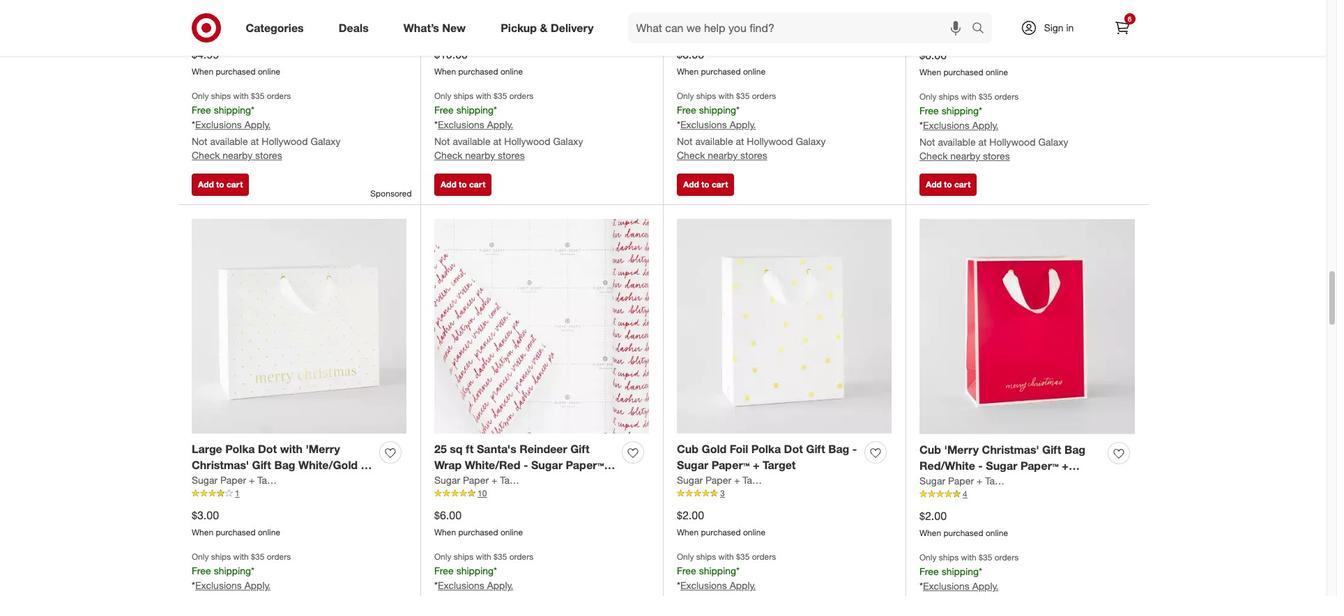 Task type: describe. For each thing, give the bounding box(es) containing it.
cub for cub 'merry christmas' gift bag red/white - sugar paper™ + target
[[920, 443, 941, 457]]

white/gold
[[298, 458, 358, 472]]

15
[[720, 27, 729, 38]]

paper for large polka dot with 'merry christmas' gift bag white/gold - sugar paper™ + target
[[220, 474, 246, 486]]

sugar paper + target for cub gold foil polka dot gift bag - sugar paper™ + target
[[677, 474, 769, 486]]

available for check nearby stores button associated with third add to cart button from right
[[453, 135, 491, 147]]

$2.00 when purchased online for +
[[677, 508, 765, 538]]

wondershop link
[[434, 13, 548, 27]]

orders up "free shipping * * exclusions apply. not available at hollywood galaxy check nearby stores"
[[267, 91, 291, 101]]

$4.99
[[192, 48, 219, 62]]

cub 'merry christmas' gift bag red/white - sugar paper™ + target link
[[920, 442, 1102, 489]]

delivery
[[551, 21, 594, 35]]

sign in link
[[1008, 13, 1096, 43]]

foil
[[730, 442, 748, 456]]

&
[[540, 21, 548, 35]]

3
[[720, 488, 725, 498]]

sugar paper + target for 25 sq ft santa's reindeer gift wrap white/red - sugar paper™ + target
[[434, 474, 527, 486]]

+ inside the large polka dot with 'merry christmas' gift bag white/gold - sugar paper™ + target
[[268, 474, 274, 488]]

sugar paper + target link for cub gold foil polka dot gift bag - sugar paper™ + target
[[677, 473, 769, 487]]

1 link
[[192, 487, 406, 500]]

with inside the large polka dot with 'merry christmas' gift bag white/gold - sugar paper™ + target
[[280, 442, 303, 456]]

purchased for 10
[[458, 527, 498, 538]]

online for 3
[[743, 527, 765, 538]]

What can we help you find? suggestions appear below search field
[[628, 13, 975, 43]]

pickup
[[501, 21, 537, 35]]

15 link
[[677, 27, 892, 39]]

deals
[[339, 21, 369, 35]]

sign in
[[1044, 22, 1074, 33]]

when for 1
[[192, 527, 213, 538]]

2 add from the left
[[441, 179, 456, 190]]

target inside cub 'merry christmas' gift bag red/white - sugar paper™ + target
[[920, 475, 953, 489]]

apply. inside "free shipping * * exclusions apply. not available at hollywood galaxy check nearby stores"
[[244, 118, 271, 130]]

when inside the '$10.00 when purchased online'
[[434, 66, 456, 77]]

$10.00 when purchased online
[[434, 48, 523, 77]]

hollywood inside "free shipping * * exclusions apply. not available at hollywood galaxy check nearby stores"
[[262, 135, 308, 147]]

$3.00 when purchased online
[[192, 508, 280, 538]]

6
[[1128, 15, 1132, 23]]

cart for sugar paper + target link above '15'
[[712, 179, 728, 190]]

categories link
[[234, 13, 321, 43]]

exclusions inside "free shipping * * exclusions apply. not available at hollywood galaxy check nearby stores"
[[195, 118, 242, 130]]

paper up 11 at the right of page
[[948, 14, 974, 26]]

+ inside 25 sq ft santa's reindeer gift wrap white/red - sugar paper™ + target
[[607, 458, 614, 472]]

in
[[1066, 22, 1074, 33]]

nearby inside "free shipping * * exclusions apply. not available at hollywood galaxy check nearby stores"
[[223, 149, 252, 161]]

tokki link
[[192, 13, 214, 27]]

0 horizontal spatial only ships with $35 orders free shipping * * exclusions apply. not available at hollywood galaxy check nearby stores
[[434, 91, 583, 161]]

$6.00 when purchased online for 15
[[677, 48, 765, 77]]

with down $4.99 when purchased online
[[233, 91, 249, 101]]

$6.00 when purchased online for 10
[[434, 508, 523, 538]]

large polka dot with 'merry christmas' gift bag white/gold - sugar paper™ + target link
[[192, 442, 374, 488]]

add for sugar paper + target link above 11 at the right of page
[[926, 179, 942, 190]]

¬
[[585, 13, 594, 27]]

add to cart for tokki link
[[198, 179, 243, 190]]

10 link
[[434, 487, 649, 500]]

what's new link
[[392, 13, 483, 43]]

0 vertical spatial only ships with $35 orders
[[192, 91, 291, 101]]

25
[[434, 442, 447, 456]]

when for 4
[[920, 528, 941, 538]]

$10.00
[[434, 48, 468, 62]]

cub gold foil polka dot gift bag - sugar paper™ + target
[[677, 442, 857, 472]]

orders down $3.00 when purchased online
[[267, 551, 291, 562]]

orders down 3 link
[[752, 551, 776, 562]]

exclusions inside free shipping * * exclusions apply.
[[923, 580, 970, 592]]

stores inside "free shipping * * exclusions apply. not available at hollywood galaxy check nearby stores"
[[255, 149, 282, 161]]

sugar paper + target link up 11 at the right of page
[[920, 13, 1012, 27]]

white/red
[[465, 458, 520, 472]]

$2.00 for cub 'merry christmas' gift bag red/white - sugar paper™ + target
[[920, 509, 947, 523]]

paper™ inside the large polka dot with 'merry christmas' gift bag white/gold - sugar paper™ + target
[[226, 474, 265, 488]]

$3.00
[[192, 508, 219, 522]]

not inside "free shipping * * exclusions apply. not available at hollywood galaxy check nearby stores"
[[192, 135, 207, 147]]

polka inside 'cub gold foil polka dot gift bag - sugar paper™ + target'
[[751, 442, 781, 456]]

gift inside 'cub gold foil polka dot gift bag - sugar paper™ + target'
[[806, 442, 825, 456]]

2 cart from the left
[[469, 179, 485, 190]]

target up 11 link
[[985, 14, 1012, 26]]

purchased for 15
[[701, 66, 741, 77]]

target inside the large polka dot with 'merry christmas' gift bag white/gold - sugar paper™ + target
[[277, 474, 311, 488]]

+ inside 'cub gold foil polka dot gift bag - sugar paper™ + target'
[[753, 458, 760, 472]]

1
[[235, 488, 240, 498]]

online for 4
[[986, 528, 1008, 538]]

add to cart button for sugar paper + target link above '15'
[[677, 174, 734, 196]]

what's new
[[403, 21, 466, 35]]

orders down the '$10.00 when purchased online'
[[509, 91, 534, 101]]

cub 'merry christmas' gift bag red/white - sugar paper™ + target
[[920, 443, 1086, 489]]

with down 10
[[476, 551, 491, 562]]

search
[[965, 22, 999, 36]]

reindeer
[[520, 442, 567, 456]]

paper™ inside 'cub gold foil polka dot gift bag - sugar paper™ + target'
[[712, 458, 750, 472]]

when inside $4.99 when purchased online
[[192, 66, 213, 77]]

purchased inside the '$10.00 when purchased online'
[[458, 66, 498, 77]]

check nearby stores button for add to cart button associated with sugar paper + target link above '15'
[[677, 148, 767, 162]]

bag inside 'cub gold foil polka dot gift bag - sugar paper™ + target'
[[828, 442, 849, 456]]

check nearby stores button for third add to cart button from right
[[434, 148, 525, 162]]

add to cart for sugar paper + target link above 11 at the right of page
[[926, 179, 971, 190]]

purchased for 1
[[216, 527, 256, 538]]

3 link
[[677, 487, 892, 500]]

cub gold foil polka dot gift bag - sugar paper™ + target link
[[677, 442, 859, 473]]

target down 'cub gold foil polka dot gift bag - sugar paper™ + target'
[[743, 474, 769, 486]]

at inside only at ¬
[[574, 13, 582, 25]]

add to cart button for sugar paper + target link above 11 at the right of page
[[920, 174, 977, 196]]

11 link
[[920, 27, 1135, 40]]

dot inside 'cub gold foil polka dot gift bag - sugar paper™ + target'
[[784, 442, 803, 456]]

'merry inside cub 'merry christmas' gift bag red/white - sugar paper™ + target
[[944, 443, 979, 457]]

galaxy for check nearby stores button associated with third add to cart button from right
[[553, 135, 583, 147]]

large
[[192, 442, 222, 456]]

available inside "free shipping * * exclusions apply. not available at hollywood galaxy check nearby stores"
[[210, 135, 248, 147]]

online inside the '$10.00 when purchased online'
[[500, 66, 523, 77]]

bag inside the large polka dot with 'merry christmas' gift bag white/gold - sugar paper™ + target
[[274, 458, 295, 472]]

- inside 'cub gold foil polka dot gift bag - sugar paper™ + target'
[[852, 442, 857, 456]]

what's
[[403, 21, 439, 35]]

with down 11 at the right of page
[[961, 91, 977, 102]]

when for 11
[[920, 67, 941, 77]]

- inside the large polka dot with 'merry christmas' gift bag white/gold - sugar paper™ + target
[[361, 458, 365, 472]]

2 add to cart from the left
[[441, 179, 485, 190]]

paper™ inside 25 sq ft santa's reindeer gift wrap white/red - sugar paper™ + target
[[566, 458, 604, 472]]

shipping inside "free shipping * * exclusions apply. not available at hollywood galaxy check nearby stores"
[[214, 104, 251, 116]]

pickup & delivery link
[[489, 13, 611, 43]]

wondershop
[[434, 13, 490, 25]]

wrap
[[434, 458, 462, 472]]

target down white/red
[[500, 474, 527, 486]]



Task type: locate. For each thing, give the bounding box(es) containing it.
1 add to cart from the left
[[198, 179, 243, 190]]

large polka dot with 'merry christmas' gift bag white/gold - sugar paper™ + target image
[[192, 219, 406, 434], [192, 219, 406, 434]]

only ships with $35 orders up free shipping * * exclusions apply.
[[920, 552, 1019, 563]]

to for sugar paper + target link above 11 at the right of page add to cart button
[[944, 179, 952, 190]]

- inside 25 sq ft santa's reindeer gift wrap white/red - sugar paper™ + target
[[524, 458, 528, 472]]

apply.
[[244, 118, 271, 130], [487, 118, 513, 130], [730, 118, 756, 130], [972, 119, 998, 131], [244, 579, 271, 591], [487, 579, 513, 591], [730, 579, 756, 591], [972, 580, 998, 592]]

sugar paper + target up 4
[[920, 475, 1012, 487]]

'merry up white/gold
[[306, 442, 340, 456]]

0 horizontal spatial only ships with $35 orders
[[192, 91, 291, 101]]

when for 3
[[677, 527, 699, 538]]

cart for tokki link
[[227, 179, 243, 190]]

paper for 25 sq ft santa's reindeer gift wrap white/red - sugar paper™ + target
[[463, 474, 489, 486]]

online down pickup
[[500, 66, 523, 77]]

target up 4 link
[[985, 475, 1012, 487]]

target inside 'cub gold foil polka dot gift bag - sugar paper™ + target'
[[763, 458, 796, 472]]

new
[[442, 21, 466, 35]]

polka right foil at the bottom right of page
[[751, 442, 781, 456]]

paper™ up 4 link
[[1021, 459, 1059, 473]]

purchased down 4
[[944, 528, 983, 538]]

with up white/gold
[[280, 442, 303, 456]]

1 horizontal spatial 'merry
[[944, 443, 979, 457]]

target up 3 link
[[763, 458, 796, 472]]

25 sq ft santa's reindeer gift wrap white/red - sugar paper™ + target link
[[434, 442, 616, 488]]

paper up 4
[[948, 475, 974, 487]]

paper up 1
[[220, 474, 246, 486]]

$6.00 for 10
[[434, 508, 462, 522]]

2 horizontal spatial $6.00
[[920, 48, 947, 62]]

dot up 1 link
[[258, 442, 277, 456]]

polka
[[225, 442, 255, 456], [751, 442, 781, 456]]

sugar paper + target link up 1
[[192, 473, 284, 487]]

$6.00 when purchased online down 11 at the right of page
[[920, 48, 1008, 77]]

hollywood
[[262, 135, 308, 147], [504, 135, 550, 147], [747, 135, 793, 147], [989, 136, 1036, 148]]

target up 1 link
[[257, 474, 284, 486]]

sugar paper + target
[[677, 13, 769, 25], [920, 14, 1012, 26], [192, 474, 284, 486], [434, 474, 527, 486], [677, 474, 769, 486], [920, 475, 1012, 487]]

free shipping * * exclusions apply.
[[920, 565, 998, 592]]

sugar paper + target for large polka dot with 'merry christmas' gift bag white/gold - sugar paper™ + target
[[192, 474, 284, 486]]

online inside $4.99 when purchased online
[[258, 66, 280, 77]]

shipping inside free shipping * * exclusions apply.
[[942, 565, 979, 577]]

online down categories
[[258, 66, 280, 77]]

paper™ down the reindeer
[[566, 458, 604, 472]]

cub gold foil polka dot gift bag - sugar paper™ + target image
[[677, 219, 892, 434], [677, 219, 892, 434]]

paper™ inside cub 'merry christmas' gift bag red/white - sugar paper™ + target
[[1021, 459, 1059, 473]]

purchased for 3
[[701, 527, 741, 538]]

gift up 3 link
[[806, 442, 825, 456]]

free inside free shipping * * exclusions apply.
[[920, 565, 939, 577]]

only ships with $35 orders free shipping * * exclusions apply. for $3.00
[[192, 551, 291, 591]]

sponsored
[[370, 188, 412, 199]]

sugar paper + target link for 25 sq ft santa's reindeer gift wrap white/red - sugar paper™ + target
[[434, 473, 527, 487]]

3 add to cart from the left
[[683, 179, 728, 190]]

when for 10
[[434, 527, 456, 538]]

free shipping * * exclusions apply. not available at hollywood galaxy check nearby stores
[[192, 104, 341, 161]]

1 horizontal spatial $2.00
[[920, 509, 947, 523]]

1 horizontal spatial polka
[[751, 442, 781, 456]]

1 horizontal spatial $2.00 when purchased online
[[920, 509, 1008, 538]]

+ inside cub 'merry christmas' gift bag red/white - sugar paper™ + target
[[1062, 459, 1069, 473]]

polka inside the large polka dot with 'merry christmas' gift bag white/gold - sugar paper™ + target
[[225, 442, 255, 456]]

shipping
[[214, 104, 251, 116], [456, 104, 494, 116], [699, 104, 736, 116], [942, 105, 979, 116], [214, 565, 251, 577], [456, 565, 494, 577], [699, 565, 736, 577], [942, 565, 979, 577]]

large polka dot with 'merry christmas' gift bag white/gold - sugar paper™ + target
[[192, 442, 365, 488]]

sugar paper + target link
[[677, 13, 769, 27], [920, 13, 1012, 27], [192, 473, 284, 487], [434, 473, 527, 487], [677, 473, 769, 487], [920, 474, 1012, 488]]

purchased inside $3.00 when purchased online
[[216, 527, 256, 538]]

0 horizontal spatial cub
[[677, 442, 699, 456]]

galaxy inside "free shipping * * exclusions apply. not available at hollywood galaxy check nearby stores"
[[311, 135, 341, 147]]

target down white/gold
[[277, 474, 311, 488]]

purchased down $4.99
[[216, 66, 256, 77]]

'merry up red/white
[[944, 443, 979, 457]]

with down '15'
[[718, 91, 734, 101]]

only ships with $35 orders free shipping * * exclusions apply. not available at hollywood galaxy check nearby stores for 11
[[920, 91, 1068, 162]]

galaxy for check nearby stores button corresponding to add to cart button associated with sugar paper + target link above '15'
[[796, 135, 826, 147]]

1 horizontal spatial christmas'
[[982, 443, 1039, 457]]

to for third add to cart button from right
[[459, 179, 467, 190]]

0 horizontal spatial bag
[[274, 458, 295, 472]]

1 horizontal spatial $6.00 when purchased online
[[677, 48, 765, 77]]

check nearby stores button for sugar paper + target link above 11 at the right of page add to cart button
[[920, 149, 1010, 163]]

free
[[192, 104, 211, 116], [434, 104, 454, 116], [677, 104, 696, 116], [920, 105, 939, 116], [192, 565, 211, 577], [434, 565, 454, 577], [677, 565, 696, 577], [920, 565, 939, 577]]

3 add from the left
[[683, 179, 699, 190]]

1 to from the left
[[216, 179, 224, 190]]

online down 10 link
[[500, 527, 523, 538]]

3 only ships with $35 orders free shipping * * exclusions apply. from the left
[[677, 551, 776, 591]]

only at ¬
[[551, 13, 594, 27]]

1 polka from the left
[[225, 442, 255, 456]]

tokki
[[192, 13, 214, 25]]

add
[[198, 179, 214, 190], [441, 179, 456, 190], [683, 179, 699, 190], [926, 179, 942, 190]]

$4.99 when purchased online
[[192, 48, 280, 77]]

sugar paper + target up 1
[[192, 474, 284, 486]]

only ships with $35 orders free shipping * * exclusions apply. for $2.00
[[677, 551, 776, 591]]

4 cart from the left
[[954, 179, 971, 190]]

when for 15
[[677, 66, 699, 77]]

orders down 10 link
[[509, 551, 534, 562]]

0 horizontal spatial only ships with $35 orders free shipping * * exclusions apply.
[[192, 551, 291, 591]]

free inside "free shipping * * exclusions apply. not available at hollywood galaxy check nearby stores"
[[192, 104, 211, 116]]

3 to from the left
[[701, 179, 709, 190]]

purchased down the 3
[[701, 527, 741, 538]]

0 horizontal spatial $2.00 when purchased online
[[677, 508, 765, 538]]

add to cart
[[198, 179, 243, 190], [441, 179, 485, 190], [683, 179, 728, 190], [926, 179, 971, 190]]

target inside 25 sq ft santa's reindeer gift wrap white/red - sugar paper™ + target
[[434, 474, 467, 488]]

sugar inside cub 'merry christmas' gift bag red/white - sugar paper™ + target
[[986, 459, 1017, 473]]

red/white
[[920, 459, 975, 473]]

target
[[743, 13, 769, 25], [985, 14, 1012, 26], [763, 458, 796, 472], [257, 474, 284, 486], [277, 474, 311, 488], [434, 474, 467, 488], [500, 474, 527, 486], [743, 474, 769, 486], [920, 475, 953, 489], [985, 475, 1012, 487]]

check
[[192, 149, 220, 161], [434, 149, 462, 161], [677, 149, 705, 161], [920, 150, 948, 162]]

sugar paper + target up 11 at the right of page
[[920, 14, 1012, 26]]

1 add from the left
[[198, 179, 214, 190]]

0 horizontal spatial dot
[[258, 442, 277, 456]]

0 horizontal spatial $6.00
[[434, 508, 462, 522]]

polka right large
[[225, 442, 255, 456]]

cub inside 'cub gold foil polka dot gift bag - sugar paper™ + target'
[[677, 442, 699, 456]]

sugar paper + target link up 10
[[434, 473, 527, 487]]

11
[[963, 28, 972, 38]]

sugar paper + target link up '15'
[[677, 13, 769, 27]]

pickup & delivery
[[501, 21, 594, 35]]

sugar inside the large polka dot with 'merry christmas' gift bag white/gold - sugar paper™ + target
[[192, 474, 223, 488]]

$6.00 when purchased online down 10
[[434, 508, 523, 538]]

purchased down 11 at the right of page
[[944, 67, 983, 77]]

25 sq ft santa's reindeer gift wrap white/red - sugar paper™ + target image
[[434, 219, 649, 434], [434, 219, 649, 434]]

online down 1 link
[[258, 527, 280, 538]]

sugar inside 'cub gold foil polka dot gift bag - sugar paper™ + target'
[[677, 458, 708, 472]]

bag
[[828, 442, 849, 456], [1064, 443, 1086, 457], [274, 458, 295, 472]]

-
[[852, 442, 857, 456], [361, 458, 365, 472], [524, 458, 528, 472], [978, 459, 983, 473]]

gift
[[570, 442, 589, 456], [806, 442, 825, 456], [1042, 443, 1061, 457], [252, 458, 271, 472]]

10
[[478, 488, 487, 498]]

25 sq ft santa's reindeer gift wrap white/red - sugar paper™ + target
[[434, 442, 614, 488]]

sugar paper + target up '15'
[[677, 13, 769, 25]]

cart for sugar paper + target link above 11 at the right of page
[[954, 179, 971, 190]]

categories
[[246, 21, 304, 35]]

gift up 4 link
[[1042, 443, 1061, 457]]

at
[[574, 13, 582, 25], [251, 135, 259, 147], [493, 135, 502, 147], [736, 135, 744, 147], [978, 136, 987, 148]]

sugar paper + target link up the 3
[[677, 473, 769, 487]]

with up free shipping * * exclusions apply.
[[961, 552, 977, 563]]

online down 3 link
[[743, 527, 765, 538]]

1 horizontal spatial only ships with $35 orders free shipping * * exclusions apply. not available at hollywood galaxy check nearby stores
[[677, 91, 826, 161]]

purchased down $10.00
[[458, 66, 498, 77]]

1 horizontal spatial only ships with $35 orders free shipping * * exclusions apply.
[[434, 551, 534, 591]]

online inside $3.00 when purchased online
[[258, 527, 280, 538]]

purchased
[[216, 66, 256, 77], [458, 66, 498, 77], [701, 66, 741, 77], [944, 67, 983, 77], [216, 527, 256, 538], [458, 527, 498, 538], [701, 527, 741, 538], [944, 528, 983, 538]]

sugar paper + target link up 4
[[920, 474, 1012, 488]]

2 to from the left
[[459, 179, 467, 190]]

'merry inside the large polka dot with 'merry christmas' gift bag white/gold - sugar paper™ + target
[[306, 442, 340, 456]]

$2.00 when purchased online for target
[[920, 509, 1008, 538]]

only
[[551, 13, 571, 25], [192, 91, 209, 101], [434, 91, 451, 101], [677, 91, 694, 101], [920, 91, 937, 102], [192, 551, 209, 562], [434, 551, 451, 562], [677, 551, 694, 562], [920, 552, 937, 563]]

4 to from the left
[[944, 179, 952, 190]]

2 horizontal spatial $6.00 when purchased online
[[920, 48, 1008, 77]]

$35
[[251, 91, 264, 101], [494, 91, 507, 101], [736, 91, 750, 101], [979, 91, 992, 102], [251, 551, 264, 562], [494, 551, 507, 562], [736, 551, 750, 562], [979, 552, 992, 563]]

1 horizontal spatial cub
[[920, 443, 941, 457]]

gift inside 25 sq ft santa's reindeer gift wrap white/red - sugar paper™ + target
[[570, 442, 589, 456]]

0 horizontal spatial $2.00
[[677, 508, 704, 522]]

2 horizontal spatial bag
[[1064, 443, 1086, 457]]

paper™
[[566, 458, 604, 472], [712, 458, 750, 472], [1021, 459, 1059, 473], [226, 474, 265, 488]]

paper up '15'
[[705, 13, 731, 25]]

only ships with $35 orders free shipping * * exclusions apply. not available at hollywood galaxy check nearby stores
[[434, 91, 583, 161], [677, 91, 826, 161], [920, 91, 1068, 162]]

to for add to cart button related to tokki link
[[216, 179, 224, 190]]

ft
[[466, 442, 474, 456]]

at inside "free shipping * * exclusions apply. not available at hollywood galaxy check nearby stores"
[[251, 135, 259, 147]]

6 link
[[1107, 13, 1137, 43]]

online for 15
[[743, 66, 765, 77]]

4 add to cart button from the left
[[920, 174, 977, 196]]

santa's
[[477, 442, 516, 456]]

available
[[210, 135, 248, 147], [453, 135, 491, 147], [695, 135, 733, 147], [938, 136, 976, 148]]

4 add to cart from the left
[[926, 179, 971, 190]]

1 dot from the left
[[258, 442, 277, 456]]

$2.00 when purchased online down the 3
[[677, 508, 765, 538]]

+
[[734, 13, 740, 25], [977, 14, 983, 26], [607, 458, 614, 472], [753, 458, 760, 472], [1062, 459, 1069, 473], [249, 474, 255, 486], [268, 474, 274, 488], [491, 474, 497, 486], [734, 474, 740, 486], [977, 475, 983, 487]]

gift up 1 link
[[252, 458, 271, 472]]

cub for cub gold foil polka dot gift bag - sugar paper™ + target
[[677, 442, 699, 456]]

- inside cub 'merry christmas' gift bag red/white - sugar paper™ + target
[[978, 459, 983, 473]]

christmas' inside the large polka dot with 'merry christmas' gift bag white/gold - sugar paper™ + target
[[192, 458, 249, 472]]

online down 4 link
[[986, 528, 1008, 538]]

deals link
[[327, 13, 386, 43]]

3 add to cart button from the left
[[677, 174, 734, 196]]

with
[[233, 91, 249, 101], [476, 91, 491, 101], [718, 91, 734, 101], [961, 91, 977, 102], [280, 442, 303, 456], [233, 551, 249, 562], [476, 551, 491, 562], [718, 551, 734, 562], [961, 552, 977, 563]]

cub up red/white
[[920, 443, 941, 457]]

paper up the 3
[[705, 474, 731, 486]]

1 only ships with $35 orders free shipping * * exclusions apply. from the left
[[192, 551, 291, 591]]

online down search button at top right
[[986, 67, 1008, 77]]

$2.00 when purchased online
[[677, 508, 765, 538], [920, 509, 1008, 538]]

purchased for 11
[[944, 67, 983, 77]]

christmas' down large
[[192, 458, 249, 472]]

3 cart from the left
[[712, 179, 728, 190]]

galaxy
[[311, 135, 341, 147], [553, 135, 583, 147], [796, 135, 826, 147], [1038, 136, 1068, 148]]

purchased down $3.00
[[216, 527, 256, 538]]

0 vertical spatial christmas'
[[982, 443, 1039, 457]]

gift right the reindeer
[[570, 442, 589, 456]]

only ships with $35 orders free shipping * * exclusions apply. not available at hollywood galaxy check nearby stores for 15
[[677, 91, 826, 161]]

2 dot from the left
[[784, 442, 803, 456]]

4
[[963, 489, 967, 499]]

christmas' up 4 link
[[982, 443, 1039, 457]]

target up '15' link
[[743, 13, 769, 25]]

online for 10
[[500, 527, 523, 538]]

*
[[251, 104, 254, 116], [494, 104, 497, 116], [736, 104, 740, 116], [979, 105, 982, 116], [192, 118, 195, 130], [434, 118, 438, 130], [677, 118, 680, 130], [920, 119, 923, 131], [251, 565, 254, 577], [494, 565, 497, 577], [736, 565, 740, 577], [979, 565, 982, 577], [192, 579, 195, 591], [434, 579, 438, 591], [677, 579, 680, 591], [920, 580, 923, 592]]

check nearby stores button
[[192, 148, 282, 162], [434, 148, 525, 162], [677, 148, 767, 162], [920, 149, 1010, 163]]

sugar paper + target link for large polka dot with 'merry christmas' gift bag white/gold - sugar paper™ + target
[[192, 473, 284, 487]]

only ships with $35 orders
[[192, 91, 291, 101], [920, 552, 1019, 563]]

paper™ up $3.00 when purchased online
[[226, 474, 265, 488]]

paper for cub gold foil polka dot gift bag - sugar paper™ + target
[[705, 474, 731, 486]]

1 horizontal spatial only ships with $35 orders
[[920, 552, 1019, 563]]

christmas' inside cub 'merry christmas' gift bag red/white - sugar paper™ + target
[[982, 443, 1039, 457]]

cart
[[227, 179, 243, 190], [469, 179, 485, 190], [712, 179, 728, 190], [954, 179, 971, 190]]

$6.00 when purchased online down '15'
[[677, 48, 765, 77]]

orders down '15' link
[[752, 91, 776, 101]]

0 horizontal spatial christmas'
[[192, 458, 249, 472]]

2 polka from the left
[[751, 442, 781, 456]]

ships
[[211, 91, 231, 101], [454, 91, 474, 101], [696, 91, 716, 101], [939, 91, 959, 102], [211, 551, 231, 562], [454, 551, 474, 562], [696, 551, 716, 562], [939, 552, 959, 563]]

check nearby stores button for add to cart button related to tokki link
[[192, 148, 282, 162]]

target down red/white
[[920, 475, 953, 489]]

when
[[192, 66, 213, 77], [434, 66, 456, 77], [677, 66, 699, 77], [920, 67, 941, 77], [192, 527, 213, 538], [434, 527, 456, 538], [677, 527, 699, 538], [920, 528, 941, 538]]

$2.00 for cub gold foil polka dot gift bag - sugar paper™ + target
[[677, 508, 704, 522]]

stores
[[255, 149, 282, 161], [498, 149, 525, 161], [740, 149, 767, 161], [983, 150, 1010, 162]]

online for 11
[[986, 67, 1008, 77]]

orders down 11 link
[[995, 91, 1019, 102]]

$6.00 when purchased online for 11
[[920, 48, 1008, 77]]

sugar inside 25 sq ft santa's reindeer gift wrap white/red - sugar paper™ + target
[[531, 458, 563, 472]]

gold
[[702, 442, 727, 456]]

$2.00 when purchased online down 4
[[920, 509, 1008, 538]]

target down wrap at the left bottom of the page
[[434, 474, 467, 488]]

check inside "free shipping * * exclusions apply. not available at hollywood galaxy check nearby stores"
[[192, 149, 220, 161]]

online
[[258, 66, 280, 77], [500, 66, 523, 77], [743, 66, 765, 77], [986, 67, 1008, 77], [258, 527, 280, 538], [500, 527, 523, 538], [743, 527, 765, 538], [986, 528, 1008, 538]]

only ships with $35 orders free shipping * * exclusions apply. for $6.00
[[434, 551, 534, 591]]

only inside only at ¬
[[551, 13, 571, 25]]

orders
[[267, 91, 291, 101], [509, 91, 534, 101], [752, 91, 776, 101], [995, 91, 1019, 102], [267, 551, 291, 562], [509, 551, 534, 562], [752, 551, 776, 562], [995, 552, 1019, 563]]

paper™ down foil at the bottom right of page
[[712, 458, 750, 472]]

add to cart button for tokki link
[[192, 174, 249, 196]]

online down '15' link
[[743, 66, 765, 77]]

4 add from the left
[[926, 179, 942, 190]]

1 horizontal spatial bag
[[828, 442, 849, 456]]

2 horizontal spatial only ships with $35 orders free shipping * * exclusions apply. not available at hollywood galaxy check nearby stores
[[920, 91, 1068, 162]]

add to cart button
[[192, 174, 249, 196], [434, 174, 492, 196], [677, 174, 734, 196], [920, 174, 977, 196]]

sq
[[450, 442, 463, 456]]

cub inside cub 'merry christmas' gift bag red/white - sugar paper™ + target
[[920, 443, 941, 457]]

orders up free shipping * * exclusions apply.
[[995, 552, 1019, 563]]

galaxy for check nearby stores button corresponding to sugar paper + target link above 11 at the right of page add to cart button
[[1038, 136, 1068, 148]]

purchased down 10
[[458, 527, 498, 538]]

to for add to cart button associated with sugar paper + target link above '15'
[[701, 179, 709, 190]]

available for check nearby stores button corresponding to add to cart button associated with sugar paper + target link above '15'
[[695, 135, 733, 147]]

sign
[[1044, 22, 1064, 33]]

cub left 'gold'
[[677, 442, 699, 456]]

4 link
[[920, 488, 1135, 500]]

1 vertical spatial christmas'
[[192, 458, 249, 472]]

apply. inside free shipping * * exclusions apply.
[[972, 580, 998, 592]]

exclusions
[[195, 118, 242, 130], [438, 118, 484, 130], [680, 118, 727, 130], [923, 119, 970, 131], [195, 579, 242, 591], [438, 579, 484, 591], [680, 579, 727, 591], [923, 580, 970, 592]]

online for 1
[[258, 527, 280, 538]]

dot up 3 link
[[784, 442, 803, 456]]

1 cart from the left
[[227, 179, 243, 190]]

with down $3.00 when purchased online
[[233, 551, 249, 562]]

2 horizontal spatial only ships with $35 orders free shipping * * exclusions apply.
[[677, 551, 776, 591]]

$6.00 when purchased online
[[677, 48, 765, 77], [920, 48, 1008, 77], [434, 508, 523, 538]]

search button
[[965, 13, 999, 46]]

with down the '$10.00 when purchased online'
[[476, 91, 491, 101]]

'merry
[[306, 442, 340, 456], [944, 443, 979, 457]]

sugar paper + target link for cub 'merry christmas' gift bag red/white - sugar paper™ + target
[[920, 474, 1012, 488]]

not
[[192, 135, 207, 147], [434, 135, 450, 147], [677, 135, 693, 147], [920, 136, 935, 148]]

purchased down '15'
[[701, 66, 741, 77]]

when inside $3.00 when purchased online
[[192, 527, 213, 538]]

cub 'merry christmas' gift bag red/white - sugar paper™ + target image
[[920, 219, 1135, 434], [920, 219, 1135, 434]]

2 only ships with $35 orders free shipping * * exclusions apply. from the left
[[434, 551, 534, 591]]

$6.00 for 15
[[677, 48, 704, 62]]

paper for cub 'merry christmas' gift bag red/white - sugar paper™ + target
[[948, 475, 974, 487]]

add for tokki link
[[198, 179, 214, 190]]

paper up 10
[[463, 474, 489, 486]]

sugar paper + target for cub 'merry christmas' gift bag red/white - sugar paper™ + target
[[920, 475, 1012, 487]]

with down the 3
[[718, 551, 734, 562]]

1 horizontal spatial $6.00
[[677, 48, 704, 62]]

$6.00 for 11
[[920, 48, 947, 62]]

add to cart for sugar paper + target link above '15'
[[683, 179, 728, 190]]

dot inside the large polka dot with 'merry christmas' gift bag white/gold - sugar paper™ + target
[[258, 442, 277, 456]]

gift inside cub 'merry christmas' gift bag red/white - sugar paper™ + target
[[1042, 443, 1061, 457]]

1 vertical spatial only ships with $35 orders
[[920, 552, 1019, 563]]

2 add to cart button from the left
[[434, 174, 492, 196]]

sugar paper + target up 10
[[434, 474, 527, 486]]

dot
[[258, 442, 277, 456], [784, 442, 803, 456]]

$6.00
[[677, 48, 704, 62], [920, 48, 947, 62], [434, 508, 462, 522]]

0 horizontal spatial $6.00 when purchased online
[[434, 508, 523, 538]]

1 horizontal spatial dot
[[784, 442, 803, 456]]

sugar paper + target up the 3
[[677, 474, 769, 486]]

purchased for 4
[[944, 528, 983, 538]]

gift inside the large polka dot with 'merry christmas' gift bag white/gold - sugar paper™ + target
[[252, 458, 271, 472]]

purchased inside $4.99 when purchased online
[[216, 66, 256, 77]]

0 horizontal spatial polka
[[225, 442, 255, 456]]

only ships with $35 orders down $4.99 when purchased online
[[192, 91, 291, 101]]

add for sugar paper + target link above '15'
[[683, 179, 699, 190]]

1 add to cart button from the left
[[192, 174, 249, 196]]

available for check nearby stores button corresponding to sugar paper + target link above 11 at the right of page add to cart button
[[938, 136, 976, 148]]

bag inside cub 'merry christmas' gift bag red/white - sugar paper™ + target
[[1064, 443, 1086, 457]]

nearby
[[223, 149, 252, 161], [465, 149, 495, 161], [708, 149, 738, 161], [950, 150, 980, 162]]

0 horizontal spatial 'merry
[[306, 442, 340, 456]]



Task type: vqa. For each thing, say whether or not it's contained in the screenshot.


